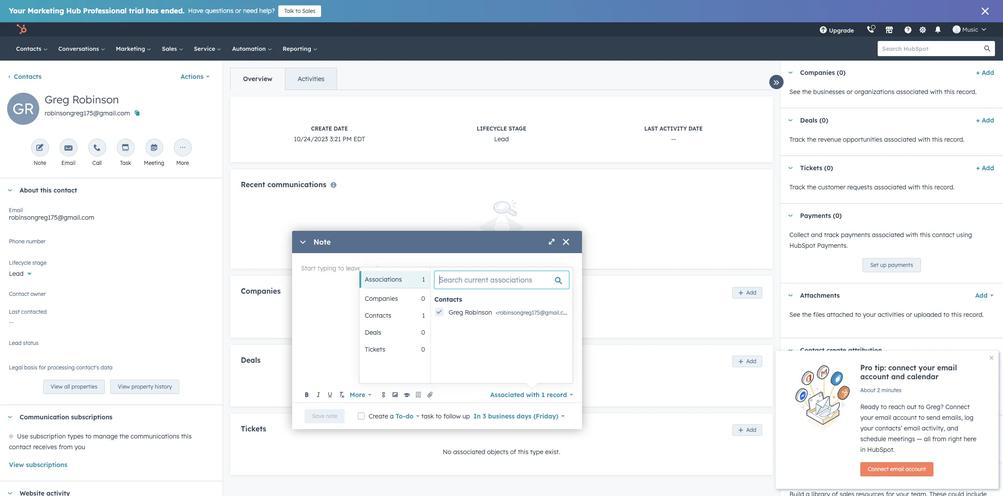 Task type: locate. For each thing, give the bounding box(es) containing it.
your up schedule
[[860, 425, 874, 433]]

connect up emails,
[[946, 403, 970, 411]]

connect down "hubspot."
[[868, 466, 889, 473]]

+ add button for track the customer requests associated with this record.
[[976, 163, 994, 174]]

the right manage
[[119, 433, 129, 441]]

1 0 from the top
[[421, 295, 425, 303]]

contact
[[9, 291, 29, 298], [800, 347, 825, 355]]

manage
[[969, 424, 994, 432]]

about this contact button
[[0, 178, 214, 203]]

the down tickets (0)
[[807, 183, 816, 191]]

caret image left companies (0)
[[788, 72, 793, 74]]

create up the 10/24/2023
[[311, 125, 332, 132]]

date right 'activity'
[[689, 125, 703, 132]]

3 type from the top
[[530, 448, 543, 456]]

contact owner
[[9, 291, 46, 298]]

number
[[26, 238, 46, 245]]

or left need
[[235, 7, 241, 15]]

to right "talk"
[[296, 8, 301, 14]]

1 add button from the top
[[733, 287, 762, 299]]

contacts
[[817, 366, 843, 374]]

+ add for track the revenue opportunities associated with this record.
[[976, 116, 994, 124]]

contacts'
[[875, 425, 902, 433]]

(0) inside payments (0) dropdown button
[[833, 212, 842, 220]]

hubspot image
[[16, 24, 27, 35]]

lead inside lifecycle stage lead
[[494, 135, 509, 143]]

marketing
[[28, 6, 64, 15]]

you
[[75, 444, 85, 452]]

upgrade
[[829, 27, 854, 34]]

1 + from the top
[[976, 69, 980, 77]]

1 date from the left
[[334, 125, 348, 132]]

1 vertical spatial hubspot
[[815, 376, 841, 385]]

contact create attribution
[[800, 347, 882, 355]]

1 horizontal spatial view
[[51, 384, 63, 390]]

companies inside dropdown button
[[800, 69, 835, 77]]

2 vertical spatial + add
[[976, 164, 994, 172]]

2 of from the top
[[510, 380, 516, 388]]

email inside email robinsongreg175@gmail.com
[[9, 207, 23, 214]]

no associated objects of this type exist. up associated
[[443, 380, 560, 388]]

0 horizontal spatial payments
[[841, 231, 870, 239]]

Last contacted text field
[[9, 314, 214, 328]]

0 vertical spatial up
[[880, 262, 887, 269]]

0 vertical spatial add button
[[733, 287, 762, 299]]

or right activities
[[906, 311, 912, 319]]

add button for tickets
[[733, 425, 762, 436]]

memberships
[[813, 424, 855, 432]]

2 vertical spatial 1
[[542, 391, 545, 399]]

lead button
[[9, 265, 214, 280]]

data
[[101, 364, 113, 371]]

1 vertical spatial up
[[463, 412, 470, 420]]

subscriptions up manage
[[71, 414, 113, 422]]

1 horizontal spatial about
[[860, 387, 876, 394]]

caret image inside companies (0) dropdown button
[[788, 72, 793, 74]]

exist. for tickets
[[545, 448, 560, 456]]

contact's left data
[[76, 364, 99, 371]]

1 of from the top
[[510, 311, 516, 319]]

(0) for payments (0)
[[833, 212, 842, 220]]

created
[[845, 366, 867, 374]]

0 vertical spatial a
[[957, 366, 961, 374]]

3 no from the top
[[443, 448, 452, 456]]

no for companies
[[443, 311, 452, 319]]

1 vertical spatial contact's
[[909, 376, 936, 385]]

0 vertical spatial greg robinson <robinsongreg175@gmail.com>
[[476, 287, 539, 299]]

see left files
[[790, 311, 800, 319]]

1 vertical spatial close image
[[990, 356, 993, 360]]

objects for companies
[[487, 311, 508, 319]]

a left to-
[[390, 412, 394, 420]]

all left properties
[[64, 384, 70, 390]]

email down the email icon
[[61, 160, 75, 166]]

notifications image
[[934, 26, 942, 34]]

1 vertical spatial 0
[[421, 329, 425, 337]]

1 + add from the top
[[976, 69, 994, 77]]

contact left using
[[932, 231, 955, 239]]

2 vertical spatial type
[[530, 448, 543, 456]]

of up associated
[[510, 380, 516, 388]]

1 vertical spatial a
[[390, 412, 394, 420]]

add inside popup button
[[975, 292, 988, 300]]

with inside collect and track payments associated with this contact using hubspot payments.
[[906, 231, 918, 239]]

last left 'activity'
[[644, 125, 658, 132]]

Phone number text field
[[9, 237, 214, 255]]

lead inside popup button
[[9, 270, 24, 278]]

0 vertical spatial deals
[[800, 116, 818, 124]]

overview link
[[231, 68, 285, 90]]

1 no associated objects of this type exist. from the top
[[443, 311, 560, 319]]

1 horizontal spatial a
[[957, 366, 961, 374]]

1 objects from the top
[[487, 311, 508, 319]]

communications inside use subscription types to manage the communications this contact receives from you
[[131, 433, 179, 441]]

2 date from the left
[[689, 125, 703, 132]]

date
[[334, 125, 348, 132], [689, 125, 703, 132]]

2 + add button from the top
[[976, 115, 994, 126]]

no associated objects of this type exist. down greg robinson <robinsongreg175@gmail.com> tooltip
[[443, 311, 560, 319]]

account down out
[[893, 414, 917, 422]]

caret image up collect
[[788, 215, 793, 217]]

all right the —
[[924, 435, 931, 443]]

caret image inside deals (0) "dropdown button"
[[788, 119, 793, 122]]

2 track from the top
[[790, 183, 805, 191]]

lifecycle stage
[[9, 260, 47, 266]]

1 vertical spatial no
[[443, 380, 452, 388]]

note down note image
[[34, 160, 46, 166]]

subscriptions inside dropdown button
[[71, 414, 113, 422]]

of for companies
[[510, 311, 516, 319]]

2 vertical spatial lead
[[9, 340, 22, 347]]

1 vertical spatial no associated objects of this type exist.
[[443, 380, 560, 388]]

lead for lead status
[[9, 340, 22, 347]]

track the revenue opportunities associated with this record.
[[790, 136, 965, 144]]

0 vertical spatial or
[[235, 7, 241, 15]]

email down use lists to segment this record for reporting, email, and automation.
[[890, 466, 904, 473]]

1 track from the top
[[790, 136, 805, 144]]

add button
[[733, 287, 762, 299], [733, 356, 762, 367], [733, 425, 762, 436]]

1 horizontal spatial from
[[933, 435, 947, 443]]

marketplaces image
[[885, 26, 893, 34]]

0 vertical spatial more
[[176, 160, 189, 166]]

1 horizontal spatial deals
[[365, 329, 381, 337]]

property
[[131, 384, 153, 390]]

1 vertical spatial subscriptions
[[26, 461, 67, 469]]

1 see from the top
[[790, 88, 800, 96]]

caret image inside 'communication subscriptions' dropdown button
[[7, 417, 12, 419]]

for right basis
[[39, 364, 46, 371]]

0 vertical spatial no associated objects of this type exist.
[[443, 311, 560, 319]]

date inside "last activity date --"
[[689, 125, 703, 132]]

0 horizontal spatial deals
[[241, 356, 261, 365]]

navigation
[[230, 68, 337, 90]]

associated with 1 record button
[[490, 389, 573, 401]]

0 horizontal spatial record
[[547, 391, 567, 399]]

email for email
[[61, 160, 75, 166]]

professional
[[83, 6, 127, 15]]

2 type from the top
[[530, 380, 543, 388]]

record inside associated with 1 record "popup button"
[[547, 391, 567, 399]]

1 horizontal spatial lifecycle
[[477, 125, 507, 132]]

or
[[235, 7, 241, 15], [847, 88, 853, 96], [906, 311, 912, 319]]

contact left owner
[[9, 291, 29, 298]]

set up payments link
[[863, 258, 921, 273]]

(0) up track
[[833, 212, 842, 220]]

2 vertical spatial +
[[976, 164, 980, 172]]

phone
[[9, 238, 25, 245]]

about 2 minutes
[[860, 387, 902, 394]]

close image
[[982, 8, 989, 15], [990, 356, 993, 360]]

to inside use subscription types to manage the communications this contact receives from you
[[85, 433, 91, 441]]

1 vertical spatial note
[[314, 238, 331, 247]]

1 vertical spatial + add button
[[976, 115, 994, 126]]

calendar
[[907, 372, 939, 381]]

(0) inside the tickets (0) dropdown button
[[824, 164, 833, 172]]

to up credit
[[869, 366, 875, 374]]

the for files
[[802, 311, 812, 319]]

add
[[982, 69, 994, 77], [982, 116, 994, 124], [982, 164, 994, 172], [746, 289, 757, 296], [975, 292, 988, 300], [746, 358, 757, 365], [746, 427, 757, 434]]

contact up attribute
[[800, 347, 825, 355]]

10/24/2023
[[294, 135, 328, 143]]

greg for greg robinson <robinsongreg175@gmail.com>
[[476, 287, 486, 293]]

0 horizontal spatial last
[[9, 309, 20, 315]]

organizations
[[855, 88, 895, 96]]

last
[[644, 125, 658, 132], [9, 309, 20, 315]]

caret image inside about this contact dropdown button
[[7, 189, 12, 192]]

from inside the ready to reach out to greg? connect your email account to send emails, log your contacts' email activity, and schedule meetings — all from right here in hubspot.
[[933, 435, 947, 443]]

last inside "last activity date --"
[[644, 125, 658, 132]]

about down credit
[[860, 387, 876, 394]]

0 vertical spatial hubspot
[[790, 242, 816, 250]]

hubspot
[[790, 242, 816, 250], [815, 376, 841, 385]]

1 vertical spatial + add
[[976, 116, 994, 124]]

tickets inside dropdown button
[[800, 164, 822, 172]]

1 horizontal spatial last
[[644, 125, 658, 132]]

for down contacts'
[[884, 443, 892, 451]]

1 horizontal spatial close image
[[990, 356, 993, 360]]

1 vertical spatial for
[[884, 443, 892, 451]]

a inside attribute contacts created to marketing activities. when a contact is created, hubspot gives credit to all that contact's interactions.
[[957, 366, 961, 374]]

create for date
[[311, 125, 332, 132]]

settings link
[[918, 25, 929, 34]]

see for see the files attached to your activities or uploaded to this record.
[[790, 311, 800, 319]]

up left in
[[463, 412, 470, 420]]

to-do button
[[396, 411, 420, 422]]

connect inside button
[[868, 466, 889, 473]]

use inside use subscription types to manage the communications this contact receives from you
[[17, 433, 28, 441]]

0 horizontal spatial subscriptions
[[26, 461, 67, 469]]

exist.
[[545, 311, 560, 319], [545, 380, 560, 388], [545, 448, 560, 456]]

deals inside "dropdown button"
[[800, 116, 818, 124]]

email inside button
[[890, 466, 904, 473]]

contact up email robinsongreg175@gmail.com
[[54, 186, 77, 194]]

0 horizontal spatial contacts
[[14, 73, 41, 81]]

2 no from the top
[[443, 380, 452, 388]]

0 horizontal spatial communications
[[131, 433, 179, 441]]

credit
[[860, 376, 877, 385]]

lead down stage
[[494, 135, 509, 143]]

(0) inside companies (0) dropdown button
[[837, 69, 846, 77]]

stage
[[509, 125, 526, 132]]

robinsongreg175@gmail.com down greg robinson
[[45, 109, 130, 117]]

1 horizontal spatial all
[[887, 376, 893, 385]]

in 3 business days (friday) button
[[474, 411, 565, 422]]

owner
[[30, 291, 46, 298]]

of down greg robinson <robinsongreg175@gmail.com> tooltip
[[510, 311, 516, 319]]

(0) for deals (0)
[[820, 116, 828, 124]]

lifecycle inside lifecycle stage lead
[[477, 125, 507, 132]]

+ for track the customer requests associated with this record.
[[976, 164, 980, 172]]

contact left is
[[962, 366, 985, 374]]

to right out
[[918, 403, 925, 411]]

1 type from the top
[[530, 311, 543, 319]]

view for view all properties
[[51, 384, 63, 390]]

from
[[933, 435, 947, 443], [59, 444, 73, 452]]

last for last activity date --
[[644, 125, 658, 132]]

about inside dropdown button
[[20, 186, 38, 194]]

notifications button
[[930, 22, 946, 37]]

note right minimize dialog image
[[314, 238, 331, 247]]

track down tickets (0)
[[790, 183, 805, 191]]

Search HubSpot search field
[[878, 41, 987, 56]]

0 horizontal spatial about
[[20, 186, 38, 194]]

create inside create date 10/24/2023 3:21 pm edt
[[311, 125, 332, 132]]

0
[[421, 295, 425, 303], [421, 329, 425, 337], [421, 346, 425, 354]]

-
[[671, 135, 674, 143], [674, 135, 676, 143]]

contact inside dropdown button
[[800, 347, 825, 355]]

contact inside use subscription types to manage the communications this contact receives from you
[[9, 444, 31, 452]]

2 vertical spatial contacts
[[365, 312, 391, 320]]

contact's inside attribute contacts created to marketing activities. when a contact is created, hubspot gives credit to all that contact's interactions.
[[909, 376, 936, 385]]

0 vertical spatial account
[[860, 372, 889, 381]]

0 horizontal spatial more
[[176, 160, 189, 166]]

2 objects from the top
[[487, 380, 508, 388]]

payments right set
[[888, 262, 913, 269]]

track down deals (0)
[[790, 136, 805, 144]]

0 horizontal spatial tickets
[[241, 425, 266, 434]]

0 vertical spatial lead
[[494, 135, 509, 143]]

from left you on the left bottom of page
[[59, 444, 73, 452]]

attachments
[[800, 292, 840, 300]]

help button
[[901, 22, 916, 37]]

type down (friday)
[[530, 448, 543, 456]]

2 vertical spatial exist.
[[545, 448, 560, 456]]

caret image left about this contact
[[7, 189, 12, 192]]

1 vertical spatial account
[[893, 414, 917, 422]]

note
[[34, 160, 46, 166], [314, 238, 331, 247]]

0 vertical spatial for
[[39, 364, 46, 371]]

record down list memberships dropdown button
[[863, 443, 882, 451]]

account
[[860, 372, 889, 381], [893, 414, 917, 422], [906, 466, 926, 473]]

0 vertical spatial of
[[510, 311, 516, 319]]

caret image for deals (0)
[[788, 119, 793, 122]]

lead down lifecycle stage
[[9, 270, 24, 278]]

schedule
[[860, 435, 886, 443]]

2 vertical spatial deals
[[241, 356, 261, 365]]

robinsongreg175@gmail.com down about this contact
[[9, 214, 94, 222]]

created,
[[790, 376, 814, 385]]

caret image
[[788, 119, 793, 122], [7, 189, 12, 192], [788, 295, 793, 297], [788, 349, 793, 352], [7, 417, 12, 419]]

lifecycle for lifecycle stage
[[9, 260, 31, 266]]

ended.
[[161, 6, 185, 15]]

and inside collect and track payments associated with this contact using hubspot payments.
[[811, 231, 823, 239]]

3 exist. from the top
[[545, 448, 560, 456]]

1 inside "popup button"
[[542, 391, 545, 399]]

0 vertical spatial contact
[[9, 291, 29, 298]]

more inside popup button
[[350, 391, 365, 399]]

close image up is
[[990, 356, 993, 360]]

type down greg robinson <robinsongreg175@gmail.com> tooltip
[[530, 311, 543, 319]]

2 vertical spatial objects
[[487, 448, 508, 456]]

email up phone
[[9, 207, 23, 214]]

hubspot down collect
[[790, 242, 816, 250]]

view for view subscriptions
[[9, 461, 24, 469]]

connect email account
[[868, 466, 926, 473]]

1 horizontal spatial note
[[314, 238, 331, 247]]

create for a
[[369, 412, 388, 420]]

2 vertical spatial tickets
[[241, 425, 266, 434]]

2 vertical spatial of
[[510, 448, 516, 456]]

about for about this contact
[[20, 186, 38, 194]]

track for track the customer requests associated with this record.
[[790, 183, 805, 191]]

1 for associations
[[422, 276, 425, 284]]

2 + add from the top
[[976, 116, 994, 124]]

1 for contacts
[[422, 312, 425, 320]]

all up minutes
[[887, 376, 893, 385]]

caret image up attribute
[[788, 349, 793, 352]]

files
[[813, 311, 825, 319]]

2 horizontal spatial or
[[906, 311, 912, 319]]

follow
[[444, 412, 461, 420]]

type up associated with 1 record "popup button"
[[530, 380, 543, 388]]

contact inside collect and track payments associated with this contact using hubspot payments.
[[932, 231, 955, 239]]

caret image inside attachments dropdown button
[[788, 295, 793, 297]]

<robinsongreg175@gmail.com> down greg robinson <robinsongreg175@gmail.com> tooltip
[[496, 309, 574, 316]]

caret image
[[788, 72, 793, 74], [788, 167, 793, 169], [788, 215, 793, 217], [7, 493, 12, 495]]

about up email robinsongreg175@gmail.com
[[20, 186, 38, 194]]

(0) inside deals (0) "dropdown button"
[[820, 116, 828, 124]]

caret image inside payments (0) dropdown button
[[788, 215, 793, 217]]

objects up associated
[[487, 380, 508, 388]]

(0) up customer
[[824, 164, 833, 172]]

contacts
[[14, 73, 41, 81], [434, 296, 462, 304], [365, 312, 391, 320]]

0 horizontal spatial a
[[390, 412, 394, 420]]

2 vertical spatial greg
[[449, 308, 463, 316]]

1 vertical spatial about
[[860, 387, 876, 394]]

contact's down activities. on the bottom right
[[909, 376, 936, 385]]

note
[[326, 413, 337, 420]]

record.
[[957, 88, 977, 96], [944, 136, 965, 144], [935, 183, 955, 191], [964, 311, 984, 319]]

<robinsongreg175@gmail.com> down search current associations search field
[[476, 294, 539, 299]]

0 vertical spatial record
[[547, 391, 567, 399]]

use left lists
[[790, 443, 801, 451]]

3 objects from the top
[[487, 448, 508, 456]]

date up 3:21
[[334, 125, 348, 132]]

3 + add from the top
[[976, 164, 994, 172]]

caret image down view subscriptions button
[[7, 493, 12, 495]]

(0) up revenue
[[820, 116, 828, 124]]

1 vertical spatial email
[[9, 207, 23, 214]]

lifecycle left stage
[[477, 125, 507, 132]]

0 vertical spatial close image
[[982, 8, 989, 15]]

note image
[[36, 144, 44, 153]]

3 + from the top
[[976, 164, 980, 172]]

close image up music "popup button"
[[982, 8, 989, 15]]

caret image left communication
[[7, 417, 12, 419]]

1 vertical spatial last
[[9, 309, 20, 315]]

use
[[17, 433, 28, 441], [790, 443, 801, 451]]

1 no from the top
[[443, 311, 452, 319]]

1 horizontal spatial create
[[369, 412, 388, 420]]

0 for deals
[[421, 329, 425, 337]]

contact for contact create attribution
[[800, 347, 825, 355]]

no associated objects of this type exist. for tickets
[[443, 448, 560, 456]]

2 0 from the top
[[421, 329, 425, 337]]

a up interactions.
[[957, 366, 961, 374]]

0 vertical spatial tickets
[[800, 164, 822, 172]]

0 vertical spatial note
[[34, 160, 46, 166]]

robinson
[[72, 93, 119, 106], [487, 287, 506, 293], [465, 308, 492, 316]]

the for revenue
[[807, 136, 816, 144]]

receives
[[33, 444, 57, 452]]

Search current associations search field
[[434, 271, 569, 289]]

1 vertical spatial payments
[[888, 262, 913, 269]]

hubspot down contacts
[[815, 376, 841, 385]]

this inside collect and track payments associated with this contact using hubspot payments.
[[920, 231, 931, 239]]

3 of from the top
[[510, 448, 516, 456]]

caret image for tickets
[[788, 167, 793, 169]]

1 - from the left
[[671, 135, 674, 143]]

settings image
[[919, 26, 927, 34]]

emails,
[[942, 414, 963, 422]]

your down attachments dropdown button
[[863, 311, 876, 319]]

all inside attribute contacts created to marketing activities. when a contact is created, hubspot gives credit to all that contact's interactions.
[[887, 376, 893, 385]]

see
[[790, 88, 800, 96], [790, 311, 800, 319]]

payments.
[[817, 242, 848, 250]]

upgrade image
[[819, 26, 827, 34]]

or right businesses
[[847, 88, 853, 96]]

email
[[937, 364, 957, 372], [875, 414, 891, 422], [904, 425, 920, 433], [890, 466, 904, 473]]

0 horizontal spatial companies
[[241, 287, 281, 296]]

stage
[[32, 260, 47, 266]]

2 vertical spatial or
[[906, 311, 912, 319]]

opportunities
[[843, 136, 883, 144]]

your inside pro tip: connect your email account and calendar
[[919, 364, 935, 372]]

the left revenue
[[807, 136, 816, 144]]

2 horizontal spatial companies
[[800, 69, 835, 77]]

email up interactions.
[[937, 364, 957, 372]]

menu
[[813, 22, 993, 37]]

2 exist. from the top
[[545, 380, 560, 388]]

0 vertical spatial +
[[976, 69, 980, 77]]

0 vertical spatial see
[[790, 88, 800, 96]]

2 vertical spatial no associated objects of this type exist.
[[443, 448, 560, 456]]

caret image for payments
[[788, 215, 793, 217]]

processing
[[48, 364, 75, 371]]

1 horizontal spatial contact's
[[909, 376, 936, 385]]

lifecycle left "stage"
[[9, 260, 31, 266]]

1 + add button from the top
[[976, 67, 994, 78]]

last activity date --
[[644, 125, 703, 143]]

1 vertical spatial record
[[863, 443, 882, 451]]

view subscriptions button
[[9, 460, 67, 471]]

1 exist. from the top
[[545, 311, 560, 319]]

2 horizontal spatial tickets
[[800, 164, 822, 172]]

lead left status
[[9, 340, 22, 347]]

1 horizontal spatial communications
[[267, 180, 326, 189]]

subscriptions for view subscriptions
[[26, 461, 67, 469]]

view
[[51, 384, 63, 390], [118, 384, 130, 390], [9, 461, 24, 469]]

contact's
[[76, 364, 99, 371], [909, 376, 936, 385]]

activities link
[[285, 68, 337, 90]]

3 0 from the top
[[421, 346, 425, 354]]

0 vertical spatial <robinsongreg175@gmail.com>
[[476, 294, 539, 299]]

account up the 2 on the bottom
[[860, 372, 889, 381]]

objects for deals
[[487, 380, 508, 388]]

up right set
[[880, 262, 887, 269]]

segment
[[823, 443, 849, 451]]

your left the when
[[919, 364, 935, 372]]

account down reporting,
[[906, 466, 926, 473]]

add button
[[970, 287, 994, 305]]

gives
[[843, 376, 858, 385]]

greg inside tooltip
[[476, 287, 486, 293]]

expand dialog image
[[548, 239, 555, 246]]

caret image inside the tickets (0) dropdown button
[[788, 167, 793, 169]]

3 + add button from the top
[[976, 163, 994, 174]]

record
[[547, 391, 567, 399], [863, 443, 882, 451]]

0 vertical spatial 1
[[422, 276, 425, 284]]

menu item
[[860, 22, 862, 37]]

0 horizontal spatial email
[[9, 207, 23, 214]]

minimize dialog image
[[299, 239, 306, 246]]

save note
[[312, 413, 337, 420]]

marketing
[[877, 366, 907, 374]]

of down in 3 business days (friday)
[[510, 448, 516, 456]]

tickets (0)
[[800, 164, 833, 172]]

contact inside attribute contacts created to marketing activities. when a contact is created, hubspot gives credit to all that contact's interactions.
[[962, 366, 985, 374]]

0 horizontal spatial use
[[17, 433, 28, 441]]

payments right track
[[841, 231, 870, 239]]

create
[[311, 125, 332, 132], [369, 412, 388, 420]]

subscriptions inside button
[[26, 461, 67, 469]]

objects down business on the bottom
[[487, 448, 508, 456]]

see down companies (0)
[[790, 88, 800, 96]]

3 add button from the top
[[733, 425, 762, 436]]

caret image inside contact create attribution dropdown button
[[788, 349, 793, 352]]

robinson inside tooltip
[[487, 287, 506, 293]]

lead
[[494, 135, 509, 143], [9, 270, 24, 278], [9, 340, 22, 347]]

subscriptions
[[71, 414, 113, 422], [26, 461, 67, 469]]

2 no associated objects of this type exist. from the top
[[443, 380, 560, 388]]

help image
[[904, 26, 912, 34]]

objects
[[487, 311, 508, 319], [487, 380, 508, 388], [487, 448, 508, 456]]

0 vertical spatial objects
[[487, 311, 508, 319]]

2 + from the top
[[976, 116, 980, 124]]

1 horizontal spatial date
[[689, 125, 703, 132]]

the for businesses
[[802, 88, 812, 96]]

view inside button
[[9, 461, 24, 469]]

0 vertical spatial exist.
[[545, 311, 560, 319]]

use left subscription
[[17, 433, 28, 441]]

2 add button from the top
[[733, 356, 762, 367]]

search image
[[984, 45, 991, 52]]

2 see from the top
[[790, 311, 800, 319]]

0 horizontal spatial contact's
[[76, 364, 99, 371]]

3 no associated objects of this type exist. from the top
[[443, 448, 560, 456]]

from down activity,
[[933, 435, 947, 443]]

contact for contact owner
[[9, 291, 29, 298]]

caret image left deals (0)
[[788, 119, 793, 122]]

1 vertical spatial exist.
[[545, 380, 560, 388]]

0 vertical spatial + add
[[976, 69, 994, 77]]

caret image left attachments
[[788, 295, 793, 297]]

this inside about this contact dropdown button
[[40, 186, 52, 194]]



Task type: vqa. For each thing, say whether or not it's contained in the screenshot.


Task type: describe. For each thing, give the bounding box(es) containing it.
meeting image
[[150, 144, 158, 153]]

basis
[[24, 364, 37, 371]]

music button
[[947, 22, 992, 37]]

collect
[[790, 231, 809, 239]]

of for deals
[[510, 380, 516, 388]]

connect inside the ready to reach out to greg? connect your email account to send emails, log your contacts' email activity, and schedule meetings — all from right here in hubspot.
[[946, 403, 970, 411]]

properties
[[71, 384, 97, 390]]

meetings
[[888, 435, 915, 443]]

communication subscriptions
[[20, 414, 113, 422]]

and inside pro tip: connect your email account and calendar
[[891, 372, 905, 381]]

exist. for deals
[[545, 380, 560, 388]]

0 horizontal spatial up
[[463, 412, 470, 420]]

navigation containing overview
[[230, 68, 337, 90]]

is
[[986, 366, 991, 374]]

payments inside collect and track payments associated with this contact using hubspot payments.
[[841, 231, 870, 239]]

3
[[483, 412, 486, 420]]

marketplaces button
[[880, 22, 899, 37]]

caret image for about this contact
[[7, 189, 12, 192]]

subscriptions for communication subscriptions
[[71, 414, 113, 422]]

objects for tickets
[[487, 448, 508, 456]]

track the customer requests associated with this record.
[[790, 183, 955, 191]]

(0) for tickets (0)
[[824, 164, 833, 172]]

pm
[[343, 135, 352, 143]]

tickets (0) button
[[781, 156, 973, 180]]

of for tickets
[[510, 448, 516, 456]]

menu containing music
[[813, 22, 993, 37]]

attribution report builder
[[790, 394, 869, 402]]

1 horizontal spatial record
[[863, 443, 882, 451]]

automation.
[[957, 443, 993, 451]]

type for tickets
[[530, 448, 543, 456]]

to right task on the left bottom of page
[[436, 412, 442, 420]]

task
[[120, 160, 131, 166]]

0 horizontal spatial for
[[39, 364, 46, 371]]

communications.
[[506, 242, 556, 250]]

associated with 1 record
[[490, 391, 567, 399]]

+ add for track the customer requests associated with this record.
[[976, 164, 994, 172]]

ready to reach out to greg? connect your email account to send emails, log your contacts' email activity, and schedule meetings — all from right here in hubspot.
[[860, 403, 977, 454]]

the for customer
[[807, 183, 816, 191]]

list
[[800, 424, 811, 432]]

type for companies
[[530, 311, 543, 319]]

—
[[917, 435, 922, 443]]

caret image for communication subscriptions
[[7, 417, 12, 419]]

deals (0) button
[[781, 108, 973, 132]]

create a
[[369, 412, 396, 420]]

or inside your marketing hub professional trial has ended. have questions or need help?
[[235, 7, 241, 15]]

2 horizontal spatial contacts
[[434, 296, 462, 304]]

activity
[[660, 125, 687, 132]]

do
[[406, 412, 414, 420]]

and inside the ready to reach out to greg? connect your email account to send emails, log your contacts' email activity, and schedule meetings — all from right here in hubspot.
[[947, 425, 958, 433]]

greg robinson image
[[953, 25, 961, 33]]

questions
[[205, 7, 233, 15]]

to-
[[396, 412, 406, 420]]

call
[[92, 160, 102, 166]]

activity,
[[922, 425, 945, 433]]

to inside talk to sales button
[[296, 8, 301, 14]]

calling icon image
[[867, 26, 875, 34]]

0 horizontal spatial all
[[64, 384, 70, 390]]

1 horizontal spatial up
[[880, 262, 887, 269]]

legal
[[9, 364, 23, 371]]

manage
[[93, 433, 118, 441]]

this inside use subscription types to manage the communications this contact receives from you
[[181, 433, 192, 441]]

1 vertical spatial robinsongreg175@gmail.com
[[9, 214, 94, 222]]

to right 'uploaded'
[[944, 311, 950, 319]]

track
[[824, 231, 839, 239]]

1 horizontal spatial or
[[847, 88, 853, 96]]

phone number
[[9, 238, 46, 245]]

lead for lead
[[9, 270, 24, 278]]

caret image for companies
[[788, 72, 793, 74]]

0 horizontal spatial note
[[34, 160, 46, 166]]

account inside pro tip: connect your email account and calendar
[[860, 372, 889, 381]]

associated inside collect and track payments associated with this contact using hubspot payments.
[[872, 231, 904, 239]]

greg robinson <robinsongreg175@gmail.com> inside tooltip
[[476, 287, 539, 299]]

report
[[826, 394, 845, 402]]

attachments button
[[781, 284, 966, 308]]

date inside create date 10/24/2023 3:21 pm edt
[[334, 125, 348, 132]]

email up the —
[[904, 425, 920, 433]]

no for deals
[[443, 380, 452, 388]]

payments (0)
[[800, 212, 842, 220]]

your down the ready
[[860, 414, 874, 422]]

view all properties
[[51, 384, 97, 390]]

task to follow up
[[420, 412, 472, 420]]

with for track the customer requests associated with this record.
[[908, 183, 921, 191]]

with for collect and track payments associated with this contact using hubspot payments.
[[906, 231, 918, 239]]

last for last contacted
[[9, 309, 20, 315]]

close dialog image
[[562, 239, 570, 246]]

right
[[948, 435, 962, 443]]

with inside "popup button"
[[526, 391, 540, 399]]

save note button
[[305, 409, 345, 424]]

0 vertical spatial robinsongreg175@gmail.com
[[45, 109, 130, 117]]

0 for tickets
[[421, 346, 425, 354]]

0 for companies
[[421, 295, 425, 303]]

history
[[155, 384, 172, 390]]

type for deals
[[530, 380, 543, 388]]

types
[[68, 433, 84, 441]]

use for subscription
[[17, 433, 28, 441]]

to left the reach
[[881, 403, 887, 411]]

greg?
[[926, 403, 944, 411]]

with for track the revenue opportunities associated with this record.
[[918, 136, 930, 144]]

1 horizontal spatial tickets
[[365, 346, 385, 354]]

payments
[[800, 212, 831, 220]]

greg for greg robinson
[[45, 93, 69, 106]]

log
[[965, 414, 974, 422]]

days
[[517, 412, 532, 420]]

no associated objects of this type exist. for companies
[[443, 311, 560, 319]]

1 horizontal spatial for
[[884, 443, 892, 451]]

to right attached
[[855, 311, 861, 319]]

lead status
[[9, 340, 39, 347]]

associations
[[365, 276, 402, 284]]

task image
[[122, 144, 130, 153]]

(0) for companies (0)
[[837, 69, 846, 77]]

+ add button for see the businesses or organizations associated with this record.
[[976, 67, 994, 78]]

lifecycle for lifecycle stage lead
[[477, 125, 507, 132]]

view for view property history
[[118, 384, 130, 390]]

email inside pro tip: connect your email account and calendar
[[937, 364, 957, 372]]

+ for see the businesses or organizations associated with this record.
[[976, 69, 980, 77]]

from inside use subscription types to manage the communications this contact receives from you
[[59, 444, 73, 452]]

activities.
[[909, 366, 937, 374]]

attribute
[[790, 366, 816, 374]]

call image
[[93, 144, 101, 153]]

view property history link
[[110, 380, 180, 394]]

hubspot link
[[11, 24, 33, 35]]

caret image for attachments
[[788, 295, 793, 297]]

need
[[243, 7, 258, 15]]

email robinsongreg175@gmail.com
[[9, 207, 94, 222]]

recent communications
[[241, 180, 326, 189]]

about for about 2 minutes
[[860, 387, 876, 394]]

1 vertical spatial greg robinson <robinsongreg175@gmail.com>
[[449, 308, 574, 316]]

+ for track the revenue opportunities associated with this record.
[[976, 116, 980, 124]]

payments (0) button
[[781, 204, 991, 228]]

account inside button
[[906, 466, 926, 473]]

music
[[963, 26, 978, 33]]

+ add button for track the revenue opportunities associated with this record.
[[976, 115, 994, 126]]

contact inside dropdown button
[[54, 186, 77, 194]]

lifecycle stage lead
[[477, 125, 526, 143]]

exist. for companies
[[545, 311, 560, 319]]

0 horizontal spatial close image
[[982, 8, 989, 15]]

<robinsongreg175@gmail.com> inside greg robinson <robinsongreg175@gmail.com> tooltip
[[476, 294, 539, 299]]

add button for deals
[[733, 356, 762, 367]]

using
[[957, 231, 972, 239]]

email image
[[64, 144, 72, 153]]

no associated objects of this type exist. for deals
[[443, 380, 560, 388]]

2 - from the left
[[674, 135, 676, 143]]

track for track the revenue opportunities associated with this record.
[[790, 136, 805, 144]]

here
[[964, 435, 977, 443]]

to right lists
[[816, 443, 822, 451]]

0 vertical spatial contacts
[[14, 73, 41, 81]]

0 vertical spatial robinson
[[72, 93, 119, 106]]

3:21
[[330, 135, 341, 143]]

create date 10/24/2023 3:21 pm edt
[[294, 125, 365, 143]]

hubspot inside collect and track payments associated with this contact using hubspot payments.
[[790, 242, 816, 250]]

greg robinson <robinsongreg175@gmail.com> tooltip
[[470, 284, 548, 303]]

see for see the businesses or organizations associated with this record.
[[790, 88, 800, 96]]

more image
[[179, 144, 187, 153]]

attribution report builder button
[[790, 393, 882, 405]]

use for lists
[[790, 443, 801, 451]]

account inside the ready to reach out to greg? connect your email account to send emails, log your contacts' email activity, and schedule meetings — all from right here in hubspot.
[[893, 414, 917, 422]]

no for tickets
[[443, 448, 452, 456]]

associated
[[490, 391, 524, 399]]

tip:
[[875, 364, 886, 372]]

hubspot inside attribute contacts created to marketing activities. when a contact is created, hubspot gives credit to all that contact's interactions.
[[815, 376, 841, 385]]

connect email account button
[[860, 463, 934, 477]]

1 vertical spatial deals
[[365, 329, 381, 337]]

2 vertical spatial robinson
[[465, 308, 492, 316]]

search button
[[980, 41, 995, 56]]

email for email robinsongreg175@gmail.com
[[9, 207, 23, 214]]

add button for companies
[[733, 287, 762, 299]]

view all properties link
[[43, 380, 105, 394]]

+ add for see the businesses or organizations associated with this record.
[[976, 69, 994, 77]]

status
[[23, 340, 39, 347]]

there
[[447, 242, 463, 250]]

1 horizontal spatial contacts
[[365, 312, 391, 320]]

communication
[[20, 414, 69, 422]]

businesses
[[813, 88, 845, 96]]

to up about 2 minutes
[[879, 376, 885, 385]]

caret image for contact create attribution
[[788, 349, 793, 352]]

recent
[[241, 180, 265, 189]]

1 vertical spatial <robinsongreg175@gmail.com>
[[496, 309, 574, 316]]

1 horizontal spatial payments
[[888, 262, 913, 269]]

no
[[476, 242, 484, 250]]

email up contacts'
[[875, 414, 891, 422]]

the inside use subscription types to manage the communications this contact receives from you
[[119, 433, 129, 441]]

see the businesses or organizations associated with this record.
[[790, 88, 977, 96]]

calling icon button
[[863, 24, 878, 35]]

1 horizontal spatial companies
[[365, 295, 398, 303]]

to left send
[[919, 414, 925, 422]]

are
[[465, 242, 475, 250]]

lists
[[802, 443, 814, 451]]

contacts link
[[7, 73, 41, 81]]

all inside the ready to reach out to greg? connect your email account to send emails, log your contacts' email activity, and schedule meetings — all from right here in hubspot.
[[924, 435, 931, 443]]

meeting
[[144, 160, 164, 166]]

when
[[938, 366, 955, 374]]

reach
[[889, 403, 905, 411]]



